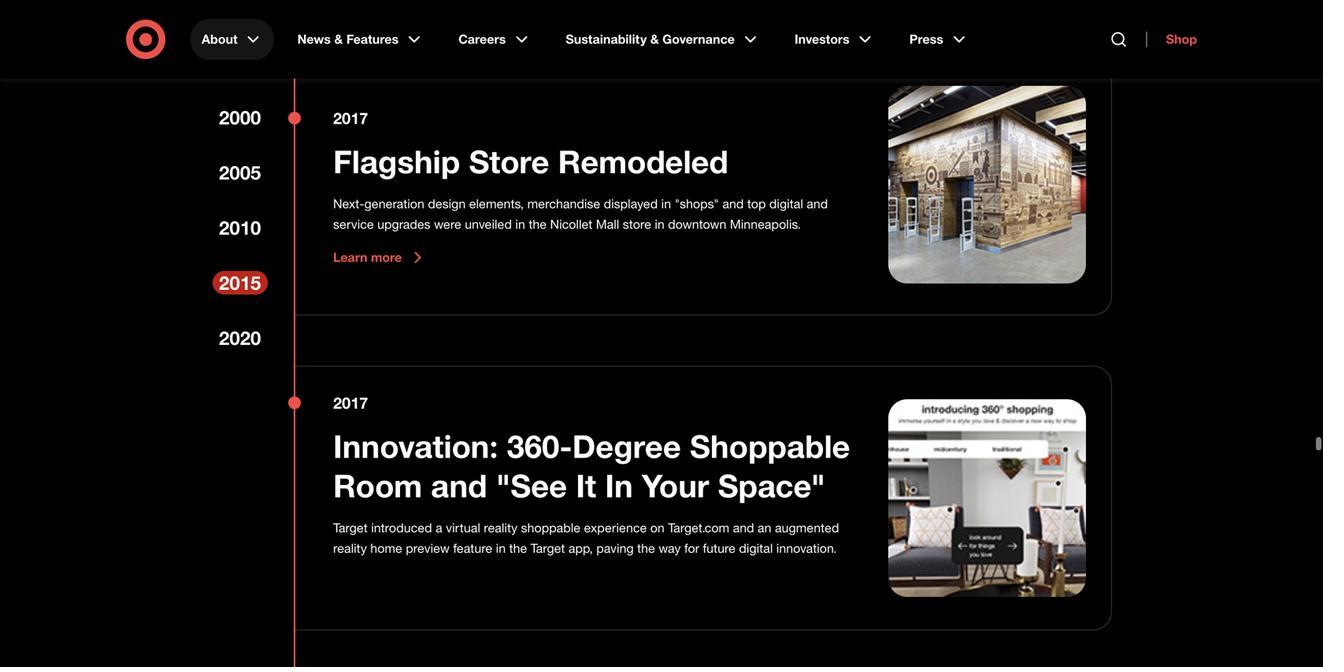 Task type: locate. For each thing, give the bounding box(es) containing it.
1 vertical spatial digital
[[739, 541, 773, 556]]

0 vertical spatial reality
[[484, 520, 518, 536]]

shop link
[[1147, 32, 1197, 47]]

and inside target introduced a virtual reality shoppable experience on target.com and an augmented reality home preview feature in the target app, paving the way for future digital innovation.
[[733, 520, 754, 536]]

augmented
[[775, 520, 839, 536]]

2017 up flagship
[[333, 109, 368, 128]]

& right news
[[334, 32, 343, 47]]

mall
[[596, 217, 619, 232]]

2000 link
[[213, 106, 268, 129]]

minneapolis.
[[730, 217, 801, 232]]

innovation: 360-degree shoppable room and "see it in your space"
[[333, 427, 850, 505]]

flagship store remodeled
[[333, 142, 729, 181]]

digital
[[770, 196, 803, 212], [739, 541, 773, 556]]

target down room
[[333, 520, 368, 536]]

shop
[[1166, 32, 1197, 47]]

flagship store remodeled button
[[333, 142, 729, 181]]

governance
[[663, 32, 735, 47]]

& left governance
[[650, 32, 659, 47]]

0 horizontal spatial reality
[[333, 541, 367, 556]]

2005 link
[[213, 161, 268, 184]]

1 2017 from the top
[[333, 109, 368, 128]]

"see
[[496, 466, 567, 505]]

& inside sustainability & governance link
[[650, 32, 659, 47]]

it
[[576, 466, 596, 505]]

in
[[661, 196, 671, 212], [515, 217, 525, 232], [655, 217, 665, 232], [496, 541, 506, 556]]

innovation.
[[777, 541, 837, 556]]

and left an
[[733, 520, 754, 536]]

in left "shops"
[[661, 196, 671, 212]]

target
[[333, 520, 368, 536], [531, 541, 565, 556]]

the down shoppable
[[509, 541, 527, 556]]

0 vertical spatial digital
[[770, 196, 803, 212]]

were
[[434, 217, 461, 232]]

1 horizontal spatial target
[[531, 541, 565, 556]]

1 horizontal spatial &
[[650, 32, 659, 47]]

0 horizontal spatial target
[[333, 520, 368, 536]]

your
[[642, 466, 709, 505]]

next-generation design elements, merchandise displayed in "shops" and top digital and service upgrades were unveiled in the nicollet mall store in downtown minneapolis.
[[333, 196, 828, 232]]

the
[[529, 217, 547, 232], [509, 541, 527, 556], [637, 541, 655, 556]]

the for nicollet
[[529, 217, 547, 232]]

a large brick wall with a large mural on it image
[[889, 86, 1086, 284]]

sustainability
[[566, 32, 647, 47]]

0 horizontal spatial the
[[509, 541, 527, 556]]

the down "on"
[[637, 541, 655, 556]]

news & features
[[297, 32, 399, 47]]

learn more button
[[333, 248, 427, 267]]

2017
[[333, 109, 368, 128], [333, 393, 368, 412]]

2 & from the left
[[650, 32, 659, 47]]

in right store
[[655, 217, 665, 232]]

2020
[[219, 326, 261, 349]]

way
[[659, 541, 681, 556]]

and right top
[[807, 196, 828, 212]]

experience
[[584, 520, 647, 536]]

reality up feature
[[484, 520, 518, 536]]

"shops"
[[675, 196, 719, 212]]

digital down an
[[739, 541, 773, 556]]

news & features link
[[286, 19, 435, 60]]

2015
[[219, 271, 261, 294]]

2005
[[219, 161, 261, 184]]

paving
[[596, 541, 634, 556]]

upgrades
[[377, 217, 431, 232]]

& inside news & features link
[[334, 32, 343, 47]]

space"
[[718, 466, 826, 505]]

press
[[910, 32, 944, 47]]

1 & from the left
[[334, 32, 343, 47]]

digital inside target introduced a virtual reality shoppable experience on target.com and an augmented reality home preview feature in the target app, paving the way for future digital innovation.
[[739, 541, 773, 556]]

target down shoppable
[[531, 541, 565, 556]]

about
[[202, 32, 238, 47]]

reality
[[484, 520, 518, 536], [333, 541, 367, 556]]

and
[[723, 196, 744, 212], [807, 196, 828, 212], [431, 466, 487, 505], [733, 520, 754, 536]]

displayed
[[604, 196, 658, 212]]

2 2017 from the top
[[333, 393, 368, 412]]

in right feature
[[496, 541, 506, 556]]

and up the virtual
[[431, 466, 487, 505]]

1 horizontal spatial the
[[529, 217, 547, 232]]

2017 up innovation:
[[333, 393, 368, 412]]

a room with a shelf and chairs image
[[889, 399, 1086, 597]]

more
[[371, 250, 402, 265]]

the for target
[[509, 541, 527, 556]]

1 vertical spatial reality
[[333, 541, 367, 556]]

future
[[703, 541, 736, 556]]

1 horizontal spatial reality
[[484, 520, 518, 536]]

on
[[650, 520, 665, 536]]

&
[[334, 32, 343, 47], [650, 32, 659, 47]]

preview
[[406, 541, 450, 556]]

reality left home
[[333, 541, 367, 556]]

digital up minneapolis.
[[770, 196, 803, 212]]

the inside next-generation design elements, merchandise displayed in "shops" and top digital and service upgrades were unveiled in the nicollet mall store in downtown minneapolis.
[[529, 217, 547, 232]]

0 vertical spatial target
[[333, 520, 368, 536]]

careers
[[459, 32, 506, 47]]

0 horizontal spatial &
[[334, 32, 343, 47]]

in
[[605, 466, 633, 505]]

0 vertical spatial 2017
[[333, 109, 368, 128]]

the down merchandise
[[529, 217, 547, 232]]

investors
[[795, 32, 850, 47]]

1 vertical spatial 2017
[[333, 393, 368, 412]]



Task type: vqa. For each thing, say whether or not it's contained in the screenshot.
Exclusive savings for Target Circle members: Along with its year-round perks, Target Circle at the top
no



Task type: describe. For each thing, give the bounding box(es) containing it.
news
[[297, 32, 331, 47]]

for
[[684, 541, 699, 556]]

a
[[436, 520, 442, 536]]

an
[[758, 520, 772, 536]]

service
[[333, 217, 374, 232]]

sustainability & governance
[[566, 32, 735, 47]]

2010
[[219, 216, 261, 239]]

feature
[[453, 541, 492, 556]]

digital inside next-generation design elements, merchandise displayed in "shops" and top digital and service upgrades were unveiled in the nicollet mall store in downtown minneapolis.
[[770, 196, 803, 212]]

features
[[346, 32, 399, 47]]

degree
[[572, 427, 681, 466]]

careers link
[[447, 19, 542, 60]]

introduced
[[371, 520, 432, 536]]

top
[[747, 196, 766, 212]]

about link
[[191, 19, 274, 60]]

home
[[370, 541, 402, 556]]

360-
[[507, 427, 572, 466]]

generation
[[364, 196, 424, 212]]

room
[[333, 466, 422, 505]]

remodeled
[[558, 142, 729, 181]]

design
[[428, 196, 466, 212]]

in inside target introduced a virtual reality shoppable experience on target.com and an augmented reality home preview feature in the target app, paving the way for future digital innovation.
[[496, 541, 506, 556]]

shoppable
[[521, 520, 581, 536]]

sustainability & governance link
[[555, 19, 771, 60]]

store
[[469, 142, 549, 181]]

nicollet
[[550, 217, 593, 232]]

elements,
[[469, 196, 524, 212]]

target introduced a virtual reality shoppable experience on target.com and an augmented reality home preview feature in the target app, paving the way for future digital innovation.
[[333, 520, 839, 556]]

2017 for next-
[[333, 109, 368, 128]]

& for features
[[334, 32, 343, 47]]

innovation:
[[333, 427, 498, 466]]

investors link
[[784, 19, 886, 60]]

store
[[623, 217, 651, 232]]

2000
[[219, 106, 261, 129]]

2 horizontal spatial the
[[637, 541, 655, 556]]

and left top
[[723, 196, 744, 212]]

press link
[[899, 19, 980, 60]]

2017 for target
[[333, 393, 368, 412]]

virtual
[[446, 520, 480, 536]]

learn more
[[333, 250, 402, 265]]

app,
[[569, 541, 593, 556]]

unveiled
[[465, 217, 512, 232]]

next-
[[333, 196, 364, 212]]

shoppable
[[690, 427, 850, 466]]

downtown
[[668, 217, 727, 232]]

1 vertical spatial target
[[531, 541, 565, 556]]

in down the elements,
[[515, 217, 525, 232]]

learn
[[333, 250, 368, 265]]

flagship
[[333, 142, 460, 181]]

merchandise
[[527, 196, 600, 212]]

2020 link
[[213, 326, 268, 350]]

2010 link
[[213, 216, 268, 239]]

and inside innovation: 360-degree shoppable room and "see it in your space"
[[431, 466, 487, 505]]

& for governance
[[650, 32, 659, 47]]

2015 link
[[213, 271, 268, 295]]

target.com
[[668, 520, 730, 536]]



